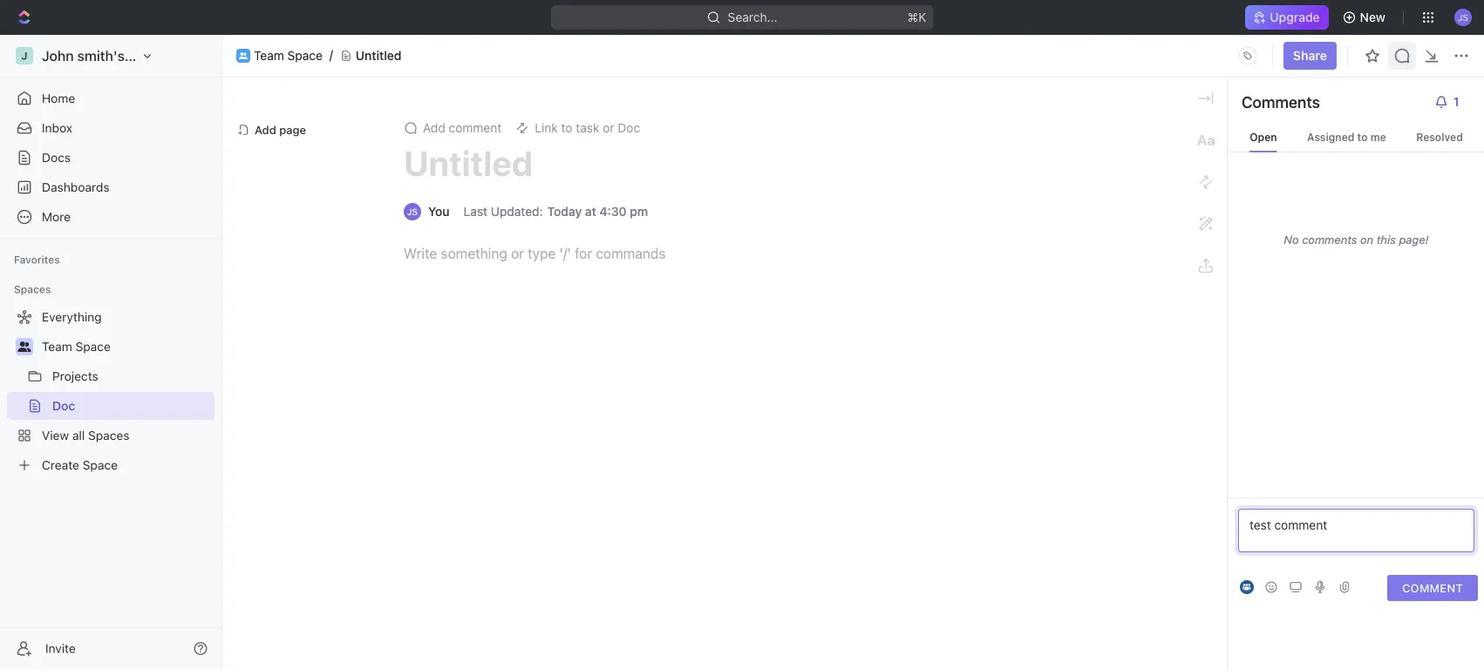 Task type: describe. For each thing, give the bounding box(es) containing it.
dashboards
[[42, 180, 110, 195]]

test comment
[[1250, 519, 1328, 533]]

page!
[[1400, 233, 1429, 246]]

no comments on this page!
[[1284, 233, 1429, 246]]

dropdown menu image
[[1234, 42, 1262, 70]]

comment button
[[1388, 576, 1479, 602]]

space for top the user group 'image'
[[288, 49, 323, 63]]

task
[[576, 121, 600, 135]]

add for add page
[[255, 123, 276, 137]]

create
[[42, 458, 79, 473]]

0 vertical spatial user group image
[[239, 52, 248, 59]]

home link
[[7, 85, 215, 113]]

team for team space link associated with the user group 'image' inside the sidebar navigation
[[42, 340, 72, 354]]

1 button
[[1428, 88, 1472, 116]]

john smith's workspace, , element
[[16, 47, 33, 65]]

search...
[[728, 10, 778, 24]]

⌘k
[[908, 10, 927, 24]]

team space for the user group 'image' inside the sidebar navigation
[[42, 340, 111, 354]]

create space
[[42, 458, 118, 473]]

comments
[[1242, 92, 1321, 111]]

doc link
[[52, 393, 211, 420]]

0 horizontal spatial untitled
[[356, 49, 402, 63]]

create space link
[[7, 452, 211, 480]]

to for assigned
[[1358, 131, 1368, 143]]

all
[[72, 429, 85, 443]]

inbox
[[42, 121, 72, 135]]

add page
[[255, 123, 306, 137]]

doc inside tree
[[52, 399, 75, 413]]

4:30
[[600, 205, 627, 219]]

team for team space link for top the user group 'image'
[[254, 49, 284, 63]]

you
[[428, 205, 450, 219]]

projects
[[52, 369, 98, 384]]

new button
[[1336, 3, 1397, 31]]

or
[[603, 121, 615, 135]]

link to task or doc button
[[509, 116, 647, 140]]

upgrade
[[1270, 10, 1320, 24]]

more
[[42, 210, 71, 224]]

more button
[[7, 203, 215, 231]]

comment
[[1403, 582, 1464, 595]]

john
[[42, 48, 74, 64]]

sidebar navigation
[[0, 35, 226, 670]]

add for add comment
[[423, 121, 446, 135]]

js button
[[1450, 3, 1478, 31]]

j
[[21, 50, 28, 62]]

workspace
[[128, 48, 201, 64]]

comments
[[1303, 233, 1358, 246]]

link to task or doc
[[535, 121, 640, 135]]

me
[[1371, 131, 1387, 143]]



Task type: locate. For each thing, give the bounding box(es) containing it.
space up page
[[288, 49, 323, 63]]

0 vertical spatial team space link
[[254, 49, 323, 63]]

0 horizontal spatial js
[[407, 207, 418, 217]]

doc right or
[[618, 121, 640, 135]]

1 vertical spatial team space
[[42, 340, 111, 354]]

team space link up page
[[254, 49, 323, 63]]

1 vertical spatial untitled
[[404, 143, 533, 184]]

doc inside dropdown button
[[618, 121, 640, 135]]

team space up the projects
[[42, 340, 111, 354]]

0 vertical spatial doc
[[618, 121, 640, 135]]

projects link
[[52, 363, 211, 391]]

doc up view
[[52, 399, 75, 413]]

0 vertical spatial team
[[254, 49, 284, 63]]

2 vertical spatial space
[[83, 458, 118, 473]]

js
[[1459, 12, 1469, 22], [407, 207, 418, 217]]

js up 1 at the right top
[[1459, 12, 1469, 22]]

1 vertical spatial spaces
[[88, 429, 130, 443]]

0 horizontal spatial spaces
[[14, 284, 51, 296]]

js inside js dropdown button
[[1459, 12, 1469, 22]]

today
[[547, 205, 582, 219]]

updated:
[[491, 205, 543, 219]]

1
[[1454, 95, 1460, 109]]

add comment
[[423, 121, 502, 135]]

0 vertical spatial untitled
[[356, 49, 402, 63]]

add up you
[[423, 121, 446, 135]]

everything link
[[7, 304, 211, 331]]

pm
[[630, 205, 648, 219]]

add
[[423, 121, 446, 135], [255, 123, 276, 137]]

docs link
[[7, 144, 215, 172]]

team down the everything
[[42, 340, 72, 354]]

invite
[[45, 642, 76, 656]]

1 horizontal spatial doc
[[618, 121, 640, 135]]

0 horizontal spatial to
[[561, 121, 573, 135]]

to for link
[[561, 121, 573, 135]]

1 horizontal spatial comment
[[1275, 519, 1328, 533]]

smith's
[[77, 48, 125, 64]]

team space inside sidebar navigation
[[42, 340, 111, 354]]

0 vertical spatial team space
[[254, 49, 323, 63]]

test
[[1250, 519, 1272, 533]]

to left me
[[1358, 131, 1368, 143]]

last updated: today at 4:30 pm
[[464, 205, 648, 219]]

1 horizontal spatial team space link
[[254, 49, 323, 63]]

on
[[1361, 233, 1374, 246]]

doc
[[618, 121, 640, 135], [52, 399, 75, 413]]

team space link up projects link
[[42, 333, 211, 361]]

team space link for top the user group 'image'
[[254, 49, 323, 63]]

1 horizontal spatial spaces
[[88, 429, 130, 443]]

add left page
[[255, 123, 276, 137]]

0 vertical spatial comment
[[449, 121, 502, 135]]

tree inside sidebar navigation
[[7, 304, 215, 480]]

home
[[42, 91, 75, 106]]

at
[[585, 205, 597, 219]]

1 horizontal spatial user group image
[[239, 52, 248, 59]]

comment for add comment
[[449, 121, 502, 135]]

1 vertical spatial comment
[[1275, 519, 1328, 533]]

tree containing everything
[[7, 304, 215, 480]]

resolved
[[1417, 131, 1464, 143]]

comment right the test
[[1275, 519, 1328, 533]]

0 horizontal spatial comment
[[449, 121, 502, 135]]

inbox link
[[7, 114, 215, 142]]

0 horizontal spatial team
[[42, 340, 72, 354]]

link
[[535, 121, 558, 135]]

1 horizontal spatial untitled
[[404, 143, 533, 184]]

team space link for the user group 'image' inside the sidebar navigation
[[42, 333, 211, 361]]

everything
[[42, 310, 102, 325]]

spaces up create space link at the left of page
[[88, 429, 130, 443]]

1 vertical spatial doc
[[52, 399, 75, 413]]

1 vertical spatial team
[[42, 340, 72, 354]]

0 vertical spatial js
[[1459, 12, 1469, 22]]

1 horizontal spatial add
[[423, 121, 446, 135]]

team inside tree
[[42, 340, 72, 354]]

share
[[1294, 48, 1328, 63]]

team
[[254, 49, 284, 63], [42, 340, 72, 354]]

new
[[1361, 10, 1386, 24]]

user group image inside sidebar navigation
[[18, 342, 31, 352]]

0 horizontal spatial team space
[[42, 340, 111, 354]]

1 horizontal spatial js
[[1459, 12, 1469, 22]]

1 horizontal spatial to
[[1358, 131, 1368, 143]]

dashboards link
[[7, 174, 215, 202]]

0 vertical spatial space
[[288, 49, 323, 63]]

1 vertical spatial space
[[76, 340, 111, 354]]

space down view all spaces link
[[83, 458, 118, 473]]

this
[[1377, 233, 1397, 246]]

spaces
[[14, 284, 51, 296], [88, 429, 130, 443]]

1 vertical spatial team space link
[[42, 333, 211, 361]]

view all spaces link
[[7, 422, 211, 450]]

space down everything link on the left of the page
[[76, 340, 111, 354]]

0 horizontal spatial user group image
[[18, 342, 31, 352]]

open
[[1250, 131, 1278, 143]]

to
[[561, 121, 573, 135], [1358, 131, 1368, 143]]

comment for test comment
[[1275, 519, 1328, 533]]

view
[[42, 429, 69, 443]]

untitled
[[356, 49, 402, 63], [404, 143, 533, 184]]

1 horizontal spatial team space
[[254, 49, 323, 63]]

assigned to me
[[1308, 131, 1387, 143]]

user group image
[[239, 52, 248, 59], [18, 342, 31, 352]]

view all spaces
[[42, 429, 130, 443]]

favorites
[[14, 254, 60, 266]]

0 vertical spatial spaces
[[14, 284, 51, 296]]

team space up page
[[254, 49, 323, 63]]

upgrade link
[[1246, 5, 1329, 30]]

0 horizontal spatial add
[[255, 123, 276, 137]]

team space for top the user group 'image'
[[254, 49, 323, 63]]

0 horizontal spatial team space link
[[42, 333, 211, 361]]

1 horizontal spatial team
[[254, 49, 284, 63]]

space
[[288, 49, 323, 63], [76, 340, 111, 354], [83, 458, 118, 473]]

team up add page
[[254, 49, 284, 63]]

team space
[[254, 49, 323, 63], [42, 340, 111, 354]]

1 vertical spatial user group image
[[18, 342, 31, 352]]

to right link
[[561, 121, 573, 135]]

to inside dropdown button
[[561, 121, 573, 135]]

page
[[279, 123, 306, 137]]

0 horizontal spatial doc
[[52, 399, 75, 413]]

docs
[[42, 150, 71, 165]]

john smith's workspace
[[42, 48, 201, 64]]

comment
[[449, 121, 502, 135], [1275, 519, 1328, 533]]

assigned
[[1308, 131, 1355, 143]]

space for the user group 'image' inside the sidebar navigation
[[76, 340, 111, 354]]

no
[[1284, 233, 1299, 246]]

comment left link
[[449, 121, 502, 135]]

js left you
[[407, 207, 418, 217]]

last
[[464, 205, 488, 219]]

1 vertical spatial js
[[407, 207, 418, 217]]

spaces down the favorites "button"
[[14, 284, 51, 296]]

team space link
[[254, 49, 323, 63], [42, 333, 211, 361]]

favorites button
[[7, 249, 67, 270]]

tree
[[7, 304, 215, 480]]



Task type: vqa. For each thing, say whether or not it's contained in the screenshot.
Congratulations! You cleared your important notifications 🎉
no



